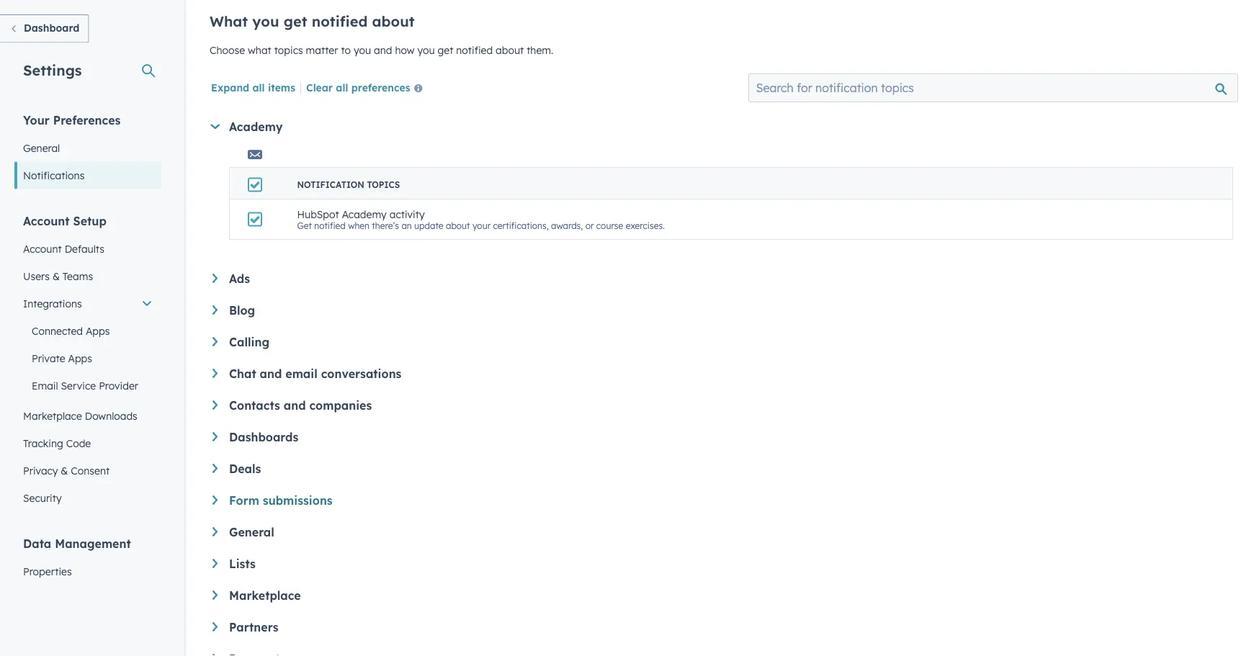 Task type: vqa. For each thing, say whether or not it's contained in the screenshot.
THE 'ALL' within All views LINK
no



Task type: describe. For each thing, give the bounding box(es) containing it.
clear all preferences
[[306, 81, 410, 93]]

deals button
[[213, 462, 1233, 476]]

choose what topics matter to you and how you get notified about them.
[[210, 44, 553, 57]]

update
[[414, 220, 443, 231]]

caret image for deals
[[213, 464, 218, 473]]

account setup
[[23, 214, 106, 228]]

them.
[[527, 44, 553, 57]]

downloads
[[85, 410, 137, 422]]

private
[[32, 352, 65, 365]]

& for privacy
[[61, 464, 68, 477]]

when
[[348, 220, 370, 231]]

about inside hubspot academy activity get notified when there's an update about your certifications, awards, or course exercises.
[[446, 220, 470, 231]]

integrations button
[[14, 290, 161, 317]]

notification
[[297, 179, 364, 190]]

how
[[395, 44, 415, 57]]

privacy & consent
[[23, 464, 110, 477]]

private apps
[[32, 352, 92, 365]]

clear
[[306, 81, 333, 93]]

partners button
[[213, 620, 1233, 635]]

your
[[473, 220, 491, 231]]

deals
[[229, 462, 261, 476]]

your preferences
[[23, 113, 121, 127]]

clear all preferences button
[[306, 80, 428, 97]]

dashboards
[[229, 430, 298, 444]]

preferences
[[53, 113, 121, 127]]

awards,
[[551, 220, 583, 231]]

to
[[341, 44, 351, 57]]

or
[[585, 220, 594, 231]]

submissions
[[263, 493, 333, 508]]

exercises.
[[626, 220, 665, 231]]

general button
[[213, 525, 1233, 540]]

data management element
[[14, 536, 161, 656]]

1 horizontal spatial you
[[354, 44, 371, 57]]

expand all items
[[211, 81, 295, 93]]

consent
[[71, 464, 110, 477]]

dashboard
[[24, 22, 79, 34]]

security
[[23, 492, 62, 504]]

ads button
[[213, 272, 1233, 286]]

caret image for blog
[[213, 305, 218, 315]]

activity
[[390, 208, 425, 220]]

caret image for ads
[[213, 274, 218, 283]]

1 horizontal spatial topics
[[367, 179, 400, 190]]

marketplace for marketplace
[[229, 589, 301, 603]]

an
[[402, 220, 412, 231]]

caret image for lists
[[213, 559, 218, 568]]

email
[[32, 379, 58, 392]]

privacy & consent link
[[14, 457, 161, 484]]

certifications,
[[493, 220, 549, 231]]

course
[[596, 220, 623, 231]]

setup
[[73, 214, 106, 228]]

notifications
[[23, 169, 85, 182]]

0 vertical spatial notified
[[312, 12, 368, 30]]

academy inside hubspot academy activity get notified when there's an update about your certifications, awards, or course exercises.
[[342, 208, 387, 220]]

calling button
[[213, 335, 1233, 349]]

your preferences element
[[14, 112, 161, 189]]

email
[[285, 367, 318, 381]]

general inside general link
[[23, 142, 60, 154]]

academy button
[[210, 120, 1233, 134]]

management
[[55, 536, 131, 551]]

0 horizontal spatial academy
[[229, 120, 283, 134]]

dashboards button
[[213, 430, 1233, 444]]

teams
[[63, 270, 93, 282]]

notifications link
[[14, 162, 161, 189]]

1 vertical spatial notified
[[456, 44, 493, 57]]

conversations
[[321, 367, 402, 381]]

ads
[[229, 272, 250, 286]]

caret image for chat and email conversations
[[213, 369, 218, 378]]

notification topics
[[297, 179, 400, 190]]

dashboard link
[[0, 14, 89, 43]]

2 horizontal spatial about
[[496, 44, 524, 57]]

lists button
[[213, 557, 1233, 571]]

security link
[[14, 484, 161, 512]]

caret image for marketplace
[[213, 591, 218, 600]]

users & teams
[[23, 270, 93, 282]]

data
[[23, 536, 51, 551]]

contacts and companies button
[[213, 398, 1233, 413]]



Task type: locate. For each thing, give the bounding box(es) containing it.
1 vertical spatial about
[[496, 44, 524, 57]]

hubspot
[[297, 208, 339, 220]]

topics right the what
[[274, 44, 303, 57]]

contacts and companies
[[229, 398, 372, 413]]

apps down the integrations button
[[86, 325, 110, 337]]

0 horizontal spatial you
[[252, 12, 279, 30]]

0 horizontal spatial and
[[260, 367, 282, 381]]

0 horizontal spatial marketplace
[[23, 410, 82, 422]]

2 horizontal spatial you
[[417, 44, 435, 57]]

caret image inside dashboards dropdown button
[[213, 432, 218, 441]]

general down your
[[23, 142, 60, 154]]

account defaults
[[23, 242, 104, 255]]

1 horizontal spatial get
[[438, 44, 453, 57]]

account for account defaults
[[23, 242, 62, 255]]

provider
[[99, 379, 138, 392]]

companies
[[309, 398, 372, 413]]

connected
[[32, 325, 83, 337]]

caret image inside the ads dropdown button
[[213, 274, 218, 283]]

caret image for partners
[[213, 622, 218, 632]]

1 all from the left
[[252, 81, 265, 93]]

1 horizontal spatial &
[[61, 464, 68, 477]]

notified right get
[[314, 220, 346, 231]]

academy down expand all items button
[[229, 120, 283, 134]]

all
[[252, 81, 265, 93], [336, 81, 348, 93]]

chat
[[229, 367, 256, 381]]

items
[[268, 81, 295, 93]]

marketplace up partners
[[229, 589, 301, 603]]

account defaults link
[[14, 235, 161, 263]]

0 horizontal spatial all
[[252, 81, 265, 93]]

0 vertical spatial and
[[374, 44, 392, 57]]

&
[[52, 270, 60, 282], [61, 464, 68, 477]]

form submissions button
[[213, 493, 1233, 508]]

caret image inside academy dropdown button
[[211, 124, 220, 129]]

0 vertical spatial apps
[[86, 325, 110, 337]]

account setup element
[[14, 213, 161, 512]]

1 vertical spatial topics
[[367, 179, 400, 190]]

connected apps
[[32, 325, 110, 337]]

general down form
[[229, 525, 274, 540]]

1 account from the top
[[23, 214, 70, 228]]

about left your
[[446, 220, 470, 231]]

1 vertical spatial general
[[229, 525, 274, 540]]

3 caret image from the top
[[213, 464, 218, 473]]

you right the to
[[354, 44, 371, 57]]

apps up service
[[68, 352, 92, 365]]

form submissions
[[229, 493, 333, 508]]

account for account setup
[[23, 214, 70, 228]]

1 vertical spatial apps
[[68, 352, 92, 365]]

topics up activity
[[367, 179, 400, 190]]

0 vertical spatial marketplace
[[23, 410, 82, 422]]

1 vertical spatial academy
[[342, 208, 387, 220]]

0 vertical spatial general
[[23, 142, 60, 154]]

caret image inside blog dropdown button
[[213, 305, 218, 315]]

and left how
[[374, 44, 392, 57]]

account up account defaults
[[23, 214, 70, 228]]

you up the what
[[252, 12, 279, 30]]

2 account from the top
[[23, 242, 62, 255]]

1 horizontal spatial general
[[229, 525, 274, 540]]

2 vertical spatial notified
[[314, 220, 346, 231]]

tracking code
[[23, 437, 91, 450]]

service
[[61, 379, 96, 392]]

marketplace downloads
[[23, 410, 137, 422]]

caret image for form submissions
[[213, 496, 218, 505]]

expand all items button
[[211, 81, 295, 93]]

& for users
[[52, 270, 60, 282]]

0 vertical spatial account
[[23, 214, 70, 228]]

marketplace inside the account setup element
[[23, 410, 82, 422]]

1 vertical spatial account
[[23, 242, 62, 255]]

caret image
[[211, 124, 220, 129], [213, 274, 218, 283], [213, 337, 218, 346], [213, 401, 218, 410], [213, 432, 218, 441], [213, 496, 218, 505], [213, 559, 218, 568], [213, 591, 218, 600]]

private apps link
[[14, 345, 161, 372]]

properties
[[23, 565, 72, 578]]

& right "users"
[[52, 270, 60, 282]]

blog button
[[213, 303, 1233, 318]]

0 horizontal spatial general
[[23, 142, 60, 154]]

properties link
[[14, 558, 161, 585]]

blog
[[229, 303, 255, 318]]

about left them. on the top of the page
[[496, 44, 524, 57]]

about up how
[[372, 12, 415, 30]]

1 horizontal spatial all
[[336, 81, 348, 93]]

caret image for general
[[213, 527, 218, 537]]

2 all from the left
[[336, 81, 348, 93]]

get up the matter
[[284, 12, 307, 30]]

caret image inside lists dropdown button
[[213, 559, 218, 568]]

code
[[66, 437, 91, 450]]

privacy
[[23, 464, 58, 477]]

and for chat and email conversations
[[260, 367, 282, 381]]

defaults
[[65, 242, 104, 255]]

0 horizontal spatial get
[[284, 12, 307, 30]]

caret image for dashboards
[[213, 432, 218, 441]]

1 vertical spatial get
[[438, 44, 453, 57]]

account up "users"
[[23, 242, 62, 255]]

caret image for contacts and companies
[[213, 401, 218, 410]]

0 horizontal spatial &
[[52, 270, 60, 282]]

2 vertical spatial about
[[446, 220, 470, 231]]

0 vertical spatial &
[[52, 270, 60, 282]]

matter
[[306, 44, 338, 57]]

get right how
[[438, 44, 453, 57]]

marketplace
[[23, 410, 82, 422], [229, 589, 301, 603]]

caret image inside chat and email conversations dropdown button
[[213, 369, 218, 378]]

expand
[[211, 81, 249, 93]]

notified
[[312, 12, 368, 30], [456, 44, 493, 57], [314, 220, 346, 231]]

caret image inside general dropdown button
[[213, 527, 218, 537]]

1 vertical spatial and
[[260, 367, 282, 381]]

all for expand
[[252, 81, 265, 93]]

marketplace downloads link
[[14, 402, 161, 430]]

apps for private apps
[[68, 352, 92, 365]]

hubspot academy activity get notified when there's an update about your certifications, awards, or course exercises.
[[297, 208, 665, 231]]

all left items
[[252, 81, 265, 93]]

5 caret image from the top
[[213, 622, 218, 632]]

all inside 'button'
[[336, 81, 348, 93]]

settings
[[23, 61, 82, 79]]

contacts
[[229, 398, 280, 413]]

and for contacts and companies
[[284, 398, 306, 413]]

1 vertical spatial &
[[61, 464, 68, 477]]

chat and email conversations button
[[213, 367, 1233, 381]]

1 horizontal spatial marketplace
[[229, 589, 301, 603]]

apps for connected apps
[[86, 325, 110, 337]]

integrations
[[23, 297, 82, 310]]

academy down notification topics
[[342, 208, 387, 220]]

your
[[23, 113, 50, 127]]

what
[[248, 44, 271, 57]]

tracking code link
[[14, 430, 161, 457]]

2 caret image from the top
[[213, 369, 218, 378]]

users & teams link
[[14, 263, 161, 290]]

users
[[23, 270, 50, 282]]

preferences
[[351, 81, 410, 93]]

marketplace up tracking code on the left of the page
[[23, 410, 82, 422]]

notified inside hubspot academy activity get notified when there's an update about your certifications, awards, or course exercises.
[[314, 220, 346, 231]]

you
[[252, 12, 279, 30], [354, 44, 371, 57], [417, 44, 435, 57]]

partners
[[229, 620, 278, 635]]

0 vertical spatial about
[[372, 12, 415, 30]]

all right "clear"
[[336, 81, 348, 93]]

caret image inside form submissions dropdown button
[[213, 496, 218, 505]]

2 vertical spatial and
[[284, 398, 306, 413]]

email service provider
[[32, 379, 138, 392]]

1 vertical spatial marketplace
[[229, 589, 301, 603]]

data management
[[23, 536, 131, 551]]

Search for notification topics search field
[[748, 73, 1238, 102]]

0 vertical spatial academy
[[229, 120, 283, 134]]

2 horizontal spatial and
[[374, 44, 392, 57]]

1 horizontal spatial about
[[446, 220, 470, 231]]

tracking
[[23, 437, 63, 450]]

caret image inside deals dropdown button
[[213, 464, 218, 473]]

there's
[[372, 220, 399, 231]]

caret image for calling
[[213, 337, 218, 346]]

0 vertical spatial get
[[284, 12, 307, 30]]

apps
[[86, 325, 110, 337], [68, 352, 92, 365]]

caret image
[[213, 305, 218, 315], [213, 369, 218, 378], [213, 464, 218, 473], [213, 527, 218, 537], [213, 622, 218, 632], [213, 654, 218, 656]]

calling
[[229, 335, 269, 349]]

topics
[[274, 44, 303, 57], [367, 179, 400, 190]]

6 caret image from the top
[[213, 654, 218, 656]]

marketplace for marketplace downloads
[[23, 410, 82, 422]]

email service provider link
[[14, 372, 161, 399]]

all for clear
[[336, 81, 348, 93]]

caret image for academy
[[211, 124, 220, 129]]

and
[[374, 44, 392, 57], [260, 367, 282, 381], [284, 398, 306, 413]]

marketplace button
[[213, 589, 1233, 603]]

general link
[[14, 134, 161, 162]]

notified left them. on the top of the page
[[456, 44, 493, 57]]

1 horizontal spatial academy
[[342, 208, 387, 220]]

caret image inside contacts and companies dropdown button
[[213, 401, 218, 410]]

& right privacy
[[61, 464, 68, 477]]

choose
[[210, 44, 245, 57]]

1 horizontal spatial and
[[284, 398, 306, 413]]

0 vertical spatial topics
[[274, 44, 303, 57]]

0 horizontal spatial about
[[372, 12, 415, 30]]

lists
[[229, 557, 256, 571]]

connected apps link
[[14, 317, 161, 345]]

what you get notified about
[[210, 12, 415, 30]]

caret image inside partners dropdown button
[[213, 622, 218, 632]]

get
[[297, 220, 312, 231]]

4 caret image from the top
[[213, 527, 218, 537]]

and down email
[[284, 398, 306, 413]]

1 caret image from the top
[[213, 305, 218, 315]]

notified up the to
[[312, 12, 368, 30]]

0 horizontal spatial topics
[[274, 44, 303, 57]]

about
[[372, 12, 415, 30], [496, 44, 524, 57], [446, 220, 470, 231]]

caret image inside calling dropdown button
[[213, 337, 218, 346]]

you right how
[[417, 44, 435, 57]]

account
[[23, 214, 70, 228], [23, 242, 62, 255]]

and right "chat"
[[260, 367, 282, 381]]

caret image inside marketplace dropdown button
[[213, 591, 218, 600]]



